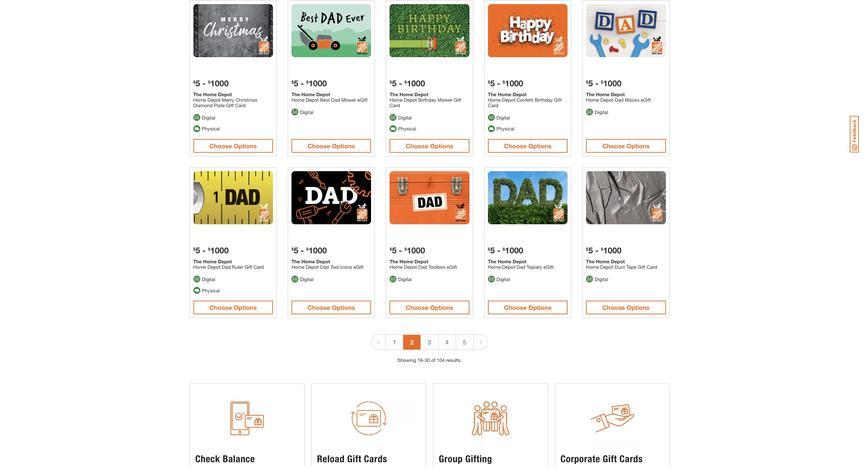 Task type: locate. For each thing, give the bounding box(es) containing it.
$ 5 - $ 1000 for the home depot home depot confetti birthday gift card
[[488, 78, 523, 88]]

$
[[193, 79, 196, 85], [208, 79, 210, 85], [292, 79, 294, 85], [306, 79, 309, 85], [390, 79, 392, 85], [405, 79, 407, 85], [488, 79, 490, 85], [503, 79, 505, 85], [586, 79, 589, 85], [601, 79, 603, 85], [193, 247, 196, 252], [208, 247, 210, 252], [292, 247, 294, 252], [306, 247, 309, 252], [390, 247, 392, 252], [405, 247, 407, 252], [488, 247, 490, 252], [503, 247, 505, 252], [586, 247, 589, 252], [601, 247, 603, 252]]

choose options button for toolbox
[[390, 301, 469, 315]]

mower
[[341, 97, 356, 103], [438, 97, 452, 103]]

home depot birthday mower gift card image
[[390, 4, 469, 57]]

1000 for ruler
[[210, 246, 229, 255]]

$ 5 - $ 1000 up the home depot home depot dad blocks egift
[[586, 78, 622, 88]]

- up diamond
[[202, 78, 206, 88]]

dad inside the home depot home depot dad tool icons egift
[[320, 264, 329, 270]]

the inside the home depot home depot dad ruler gift card
[[193, 259, 202, 265]]

- for the home depot home depot dad tool icons egift
[[301, 246, 304, 255]]

dad for the home depot home depot dad ruler gift card
[[222, 264, 231, 270]]

physical for the home depot home depot dad ruler gift card
[[202, 288, 220, 294]]

egift inside the home depot home depot best dad mower egift
[[358, 97, 368, 103]]

the inside the home depot home depot dad topiary egift
[[488, 259, 497, 265]]

physical image
[[193, 125, 200, 132], [193, 287, 200, 294]]

$ 5 - $ 1000 up the home depot home depot confetti birthday gift card
[[488, 78, 523, 88]]

1000 up the home depot home depot duct tape gift card
[[603, 246, 622, 255]]

the home depot home depot dad ruler gift card
[[193, 259, 264, 270]]

- up the home depot home depot duct tape gift card
[[595, 246, 599, 255]]

egift inside 'the home depot home depot dad toolbox egift'
[[447, 264, 457, 270]]

2 physical image from the top
[[193, 287, 200, 294]]

5
[[196, 78, 200, 88], [294, 78, 298, 88], [392, 78, 397, 88], [490, 78, 495, 88], [589, 78, 593, 88], [196, 246, 200, 255], [294, 246, 298, 255], [392, 246, 397, 255], [490, 246, 495, 255], [589, 246, 593, 255], [463, 339, 466, 347]]

1 horizontal spatial physical image
[[488, 125, 495, 132]]

$ 5 - $ 1000 for the home depot home depot dad ruler gift card
[[193, 246, 229, 255]]

dad
[[331, 97, 340, 103], [615, 97, 624, 103], [222, 264, 231, 270], [320, 264, 329, 270], [418, 264, 427, 270], [517, 264, 525, 270]]

0 vertical spatial physical image
[[193, 125, 200, 132]]

- up the home depot home depot confetti birthday gift card
[[497, 78, 501, 88]]

card inside the home depot home depot duct tape gift card
[[647, 264, 657, 270]]

dad left toolbox
[[418, 264, 427, 270]]

the inside the home depot home depot birthday mower gift card
[[390, 91, 398, 97]]

1000 up the home depot home depot birthday mower gift card
[[407, 78, 425, 88]]

toolbox
[[429, 264, 445, 270]]

1000 up the home depot home depot dad blocks egift
[[603, 78, 622, 88]]

3 link
[[421, 336, 438, 350]]

$ 5 - $ 1000 up 'the home depot home depot dad toolbox egift'
[[390, 246, 425, 255]]

gift inside the home depot home depot merry christmas diamond plate gift card
[[226, 102, 234, 108]]

digital down the home depot home depot dad ruler gift card
[[202, 277, 215, 282]]

dad inside the home depot home depot dad ruler gift card
[[222, 264, 231, 270]]

$ 5 - $ 1000 up the home depot home depot dad tool icons egift
[[292, 246, 327, 255]]

$ 5 - $ 1000 up the home depot home depot dad ruler gift card
[[193, 246, 229, 255]]

- up 'the home depot home depot dad toolbox egift'
[[399, 246, 402, 255]]

tape
[[626, 264, 637, 270]]

- up the home depot home depot dad topiary egift
[[497, 246, 501, 255]]

choose options for blocks
[[602, 142, 650, 150]]

30
[[425, 358, 430, 364]]

the inside the home depot home depot confetti birthday gift card
[[488, 91, 497, 97]]

1 mower from the left
[[341, 97, 356, 103]]

choose options for ruler
[[209, 304, 257, 312]]

options for dad
[[332, 142, 355, 150]]

options for blocks
[[627, 142, 650, 150]]

$ 5 - $ 1000 up the home depot home depot merry christmas diamond plate gift card
[[193, 78, 229, 88]]

dad inside 'the home depot home depot dad toolbox egift'
[[418, 264, 427, 270]]

the inside the home depot home depot best dad mower egift
[[292, 91, 300, 97]]

choose options button
[[193, 139, 273, 153], [292, 139, 371, 153], [390, 139, 469, 153], [488, 139, 568, 153], [586, 139, 666, 153], [193, 301, 273, 315], [292, 301, 371, 315], [390, 301, 469, 315], [488, 301, 568, 315], [586, 301, 666, 315]]

corporate
[[561, 454, 600, 465]]

$ 5 - $ 1000 for the home depot home depot dad tool icons egift
[[292, 246, 327, 255]]

2 link
[[404, 336, 421, 350]]

dad right best
[[331, 97, 340, 103]]

duct
[[615, 264, 625, 270]]

$ 5 - $ 1000 for the home depot home depot dad blocks egift
[[586, 78, 622, 88]]

1000 up the home depot home depot dad ruler gift card
[[210, 246, 229, 255]]

5 for the home depot home depot dad tool icons egift
[[294, 246, 298, 255]]

the for home depot merry christmas diamond plate gift card
[[193, 91, 202, 97]]

$ 5 - $ 1000 for the home depot home depot merry christmas diamond plate gift card
[[193, 78, 229, 88]]

0 horizontal spatial cards
[[364, 454, 387, 465]]

1 horizontal spatial cards
[[620, 454, 643, 465]]

merry
[[222, 97, 234, 103]]

diamond
[[193, 102, 213, 108]]

1000
[[210, 78, 229, 88], [309, 78, 327, 88], [407, 78, 425, 88], [505, 78, 523, 88], [603, 78, 622, 88], [210, 246, 229, 255], [309, 246, 327, 255], [407, 246, 425, 255], [505, 246, 523, 255], [603, 246, 622, 255]]

image for check balance image
[[195, 390, 299, 448]]

choose
[[209, 142, 232, 150], [308, 142, 330, 150], [406, 142, 429, 150], [504, 142, 527, 150], [602, 142, 625, 150], [209, 304, 232, 312], [308, 304, 330, 312], [406, 304, 429, 312], [504, 304, 527, 312], [602, 304, 625, 312]]

1000 for mower
[[407, 78, 425, 88]]

1 horizontal spatial birthday
[[535, 97, 553, 103]]

the home depot home depot dad blocks egift
[[586, 91, 651, 103]]

$ 5 - $ 1000 up best
[[292, 78, 327, 88]]

0 horizontal spatial mower
[[341, 97, 356, 103]]

choose for christmas
[[209, 142, 232, 150]]

card for the home depot home depot confetti birthday gift card
[[488, 102, 498, 108]]

digital down 'the home depot home depot dad toolbox egift'
[[398, 277, 412, 282]]

card
[[235, 102, 246, 108], [390, 102, 400, 108], [488, 102, 498, 108], [254, 264, 264, 270], [647, 264, 657, 270]]

$ 5 - $ 1000
[[193, 78, 229, 88], [292, 78, 327, 88], [390, 78, 425, 88], [488, 78, 523, 88], [586, 78, 622, 88], [193, 246, 229, 255], [292, 246, 327, 255], [390, 246, 425, 255], [488, 246, 523, 255], [586, 246, 622, 255]]

group
[[439, 454, 463, 465]]

$ 5 - $ 1000 up the home depot home depot dad topiary egift
[[488, 246, 523, 255]]

the
[[193, 91, 202, 97], [292, 91, 300, 97], [390, 91, 398, 97], [488, 91, 497, 97], [586, 91, 595, 97], [193, 259, 202, 265], [292, 259, 300, 265], [390, 259, 398, 265], [488, 259, 497, 265], [586, 259, 595, 265]]

the for home depot dad toolbox egift
[[390, 259, 398, 265]]

$ 5 - $ 1000 for the home depot home depot dad topiary egift
[[488, 246, 523, 255]]

the inside 'the home depot home depot dad toolbox egift'
[[390, 259, 398, 265]]

of
[[431, 358, 436, 364]]

gifting
[[465, 454, 492, 465]]

choose for tool
[[308, 304, 330, 312]]

dad left topiary
[[517, 264, 525, 270]]

gift
[[454, 97, 461, 103], [554, 97, 562, 103], [226, 102, 234, 108], [245, 264, 252, 270], [638, 264, 646, 270], [347, 454, 362, 465], [603, 454, 617, 465]]

physical image for the home depot home depot birthday mower gift card
[[390, 125, 397, 132]]

digital down diamond
[[202, 115, 215, 121]]

choose options button for dad
[[292, 139, 371, 153]]

card up digital icon
[[390, 102, 400, 108]]

1 physical image from the left
[[390, 125, 397, 132]]

home depot confetti birthday gift card image
[[488, 4, 568, 57]]

physical
[[202, 126, 220, 132], [398, 126, 416, 132], [497, 126, 514, 132], [202, 288, 220, 294]]

home
[[203, 91, 217, 97], [301, 91, 315, 97], [400, 91, 413, 97], [498, 91, 511, 97], [596, 91, 610, 97], [193, 97, 206, 103], [292, 97, 304, 103], [390, 97, 403, 103], [488, 97, 501, 103], [586, 97, 599, 103], [203, 259, 217, 265], [301, 259, 315, 265], [400, 259, 413, 265], [498, 259, 511, 265], [596, 259, 610, 265], [193, 264, 206, 270], [292, 264, 304, 270], [390, 264, 403, 270], [488, 264, 501, 270], [586, 264, 599, 270]]

5 for the home depot home depot dad topiary egift
[[490, 246, 495, 255]]

digital down the home depot home depot dad tool icons egift
[[300, 277, 314, 282]]

card inside the home depot home depot merry christmas diamond plate gift card
[[235, 102, 246, 108]]

card inside the home depot home depot birthday mower gift card
[[390, 102, 400, 108]]

options
[[234, 142, 257, 150], [332, 142, 355, 150], [430, 142, 453, 150], [528, 142, 552, 150], [627, 142, 650, 150], [234, 304, 257, 312], [332, 304, 355, 312], [430, 304, 453, 312], [528, 304, 552, 312], [627, 304, 650, 312]]

choose for toolbox
[[406, 304, 429, 312]]

$ 5 - $ 1000 for the home depot home depot duct tape gift card
[[586, 246, 622, 255]]

the home depot home depot dad toolbox egift
[[390, 259, 457, 270]]

- up the home depot home depot dad blocks egift
[[595, 78, 599, 88]]

gift inside the home depot home depot birthday mower gift card
[[454, 97, 461, 103]]

digital down the home depot home depot best dad mower egift
[[300, 109, 314, 115]]

home depot dad ruler gift card image
[[193, 172, 273, 225]]

1000 up the home depot home depot merry christmas diamond plate gift card
[[210, 78, 229, 88]]

0 horizontal spatial physical image
[[390, 125, 397, 132]]

1000 up the home depot home depot dad tool icons egift
[[309, 246, 327, 255]]

- up the home depot home depot dad ruler gift card
[[202, 246, 206, 255]]

options for birthday
[[528, 142, 552, 150]]

2 cards from the left
[[620, 454, 643, 465]]

1 birthday from the left
[[418, 97, 436, 103]]

cards for reload gift cards
[[364, 454, 387, 465]]

home depot duct tape gift card image
[[586, 172, 666, 225]]

options for ruler
[[234, 304, 257, 312]]

the home depot home depot duct tape gift card
[[586, 259, 657, 270]]

dad left tool
[[320, 264, 329, 270]]

1 physical image from the top
[[193, 125, 200, 132]]

$ 5 - $ 1000 up the home depot home depot birthday mower gift card
[[390, 78, 425, 88]]

2 physical image from the left
[[488, 125, 495, 132]]

- up the home depot home depot dad tool icons egift
[[301, 246, 304, 255]]

1000 up the home depot home depot confetti birthday gift card
[[505, 78, 523, 88]]

tool
[[330, 264, 339, 270]]

egift for the home depot home depot dad topiary egift
[[544, 264, 554, 270]]

5 for the home depot home depot duct tape gift card
[[589, 246, 593, 255]]

1000 up the home depot home depot dad topiary egift
[[505, 246, 523, 255]]

corporate gift cards
[[561, 454, 643, 465]]

gift inside the home depot home depot duct tape gift card
[[638, 264, 646, 270]]

5 for the home depot home depot best dad mower egift
[[294, 78, 298, 88]]

- up the home depot home depot birthday mower gift card
[[399, 78, 402, 88]]

card inside the home depot home depot dad ruler gift card
[[254, 264, 264, 270]]

group gifting
[[439, 454, 492, 465]]

egift for the home depot home depot dad toolbox egift
[[447, 264, 457, 270]]

egift
[[358, 97, 368, 103], [641, 97, 651, 103], [353, 264, 364, 270], [447, 264, 457, 270], [544, 264, 554, 270]]

dad inside the home depot home depot dad topiary egift
[[517, 264, 525, 270]]

the inside the home depot home depot dad blocks egift
[[586, 91, 595, 97]]

- for the home depot home depot dad topiary egift
[[497, 246, 501, 255]]

1 cards from the left
[[364, 454, 387, 465]]

- for the home depot home depot duct tape gift card
[[595, 246, 599, 255]]

card right merry
[[235, 102, 246, 108]]

- up the home depot home depot best dad mower egift
[[301, 78, 304, 88]]

the for home depot confetti birthday gift card
[[488, 91, 497, 97]]

options for toolbox
[[430, 304, 453, 312]]

the for home depot dad ruler gift card
[[193, 259, 202, 265]]

dad for the home depot home depot dad blocks egift
[[615, 97, 624, 103]]

choose options
[[209, 142, 257, 150], [308, 142, 355, 150], [406, 142, 453, 150], [504, 142, 552, 150], [602, 142, 650, 150], [209, 304, 257, 312], [308, 304, 355, 312], [406, 304, 453, 312], [504, 304, 552, 312], [602, 304, 650, 312]]

choose for mower
[[406, 142, 429, 150]]

image for reload gift cards image
[[317, 390, 420, 448]]

digital image for the home depot home depot dad tool icons egift
[[292, 276, 298, 283]]

5 for the home depot home depot dad ruler gift card
[[196, 246, 200, 255]]

- for the home depot home depot dad blocks egift
[[595, 78, 599, 88]]

feedback link image
[[850, 116, 859, 153]]

birthday
[[418, 97, 436, 103], [535, 97, 553, 103]]

digital down the home depot home depot duct tape gift card
[[595, 277, 608, 282]]

-
[[202, 78, 206, 88], [301, 78, 304, 88], [399, 78, 402, 88], [497, 78, 501, 88], [595, 78, 599, 88], [202, 246, 206, 255], [301, 246, 304, 255], [399, 246, 402, 255], [497, 246, 501, 255], [595, 246, 599, 255]]

options for tool
[[332, 304, 355, 312]]

1000 up 'the home depot home depot dad toolbox egift'
[[407, 246, 425, 255]]

balance
[[223, 454, 255, 465]]

choose options for topiary
[[504, 304, 552, 312]]

card left confetti
[[488, 102, 498, 108]]

birthday inside the home depot home depot birthday mower gift card
[[418, 97, 436, 103]]

physical for the home depot home depot confetti birthday gift card
[[497, 126, 514, 132]]

1 horizontal spatial mower
[[438, 97, 452, 103]]

the inside the home depot home depot merry christmas diamond plate gift card
[[193, 91, 202, 97]]

image for group gifting image
[[439, 390, 542, 448]]

egift inside the home depot home depot dad topiary egift
[[544, 264, 554, 270]]

2
[[410, 339, 414, 347]]

card inside the home depot home depot confetti birthday gift card
[[488, 102, 498, 108]]

physical for the home depot home depot birthday mower gift card
[[398, 126, 416, 132]]

cards
[[364, 454, 387, 465], [620, 454, 643, 465]]

showing
[[398, 358, 416, 364]]

choose options button for topiary
[[488, 301, 568, 315]]

birthday inside the home depot home depot confetti birthday gift card
[[535, 97, 553, 103]]

2 mower from the left
[[438, 97, 452, 103]]

depot
[[218, 91, 232, 97], [316, 91, 330, 97], [415, 91, 428, 97], [513, 91, 527, 97], [611, 91, 625, 97], [208, 97, 221, 103], [306, 97, 319, 103], [404, 97, 417, 103], [502, 97, 515, 103], [600, 97, 614, 103], [218, 259, 232, 265], [316, 259, 330, 265], [415, 259, 428, 265], [513, 259, 527, 265], [611, 259, 625, 265], [208, 264, 221, 270], [306, 264, 319, 270], [404, 264, 417, 270], [502, 264, 515, 270], [600, 264, 614, 270]]

5 link
[[456, 336, 473, 350]]

1000 up best
[[309, 78, 327, 88]]

egift inside the home depot home depot dad blocks egift
[[641, 97, 651, 103]]

4 link
[[439, 336, 456, 350]]

the inside the home depot home depot dad tool icons egift
[[292, 259, 300, 265]]

mower inside the home depot home depot best dad mower egift
[[341, 97, 356, 103]]

digital
[[300, 109, 314, 115], [595, 109, 608, 115], [202, 115, 215, 121], [398, 115, 412, 121], [497, 115, 510, 121], [202, 277, 215, 282], [300, 277, 314, 282], [398, 277, 412, 282], [497, 277, 510, 282], [595, 277, 608, 282]]

dad inside the home depot home depot dad blocks egift
[[615, 97, 624, 103]]

the home depot home depot best dad mower egift
[[292, 91, 368, 103]]

- for the home depot home depot dad ruler gift card
[[202, 246, 206, 255]]

card right tape
[[647, 264, 657, 270]]

digital image
[[292, 109, 298, 116], [586, 109, 593, 116], [193, 114, 200, 121], [488, 114, 495, 121], [193, 276, 200, 283], [292, 276, 298, 283], [390, 276, 397, 283], [488, 276, 495, 283], [586, 276, 593, 283]]

choose options button for tool
[[292, 301, 371, 315]]

digital image
[[390, 114, 397, 121]]

dad inside the home depot home depot best dad mower egift
[[331, 97, 340, 103]]

digital down the home depot home depot dad blocks egift
[[595, 109, 608, 115]]

dad left ruler
[[222, 264, 231, 270]]

topiary
[[527, 264, 542, 270]]

dad left the blocks
[[615, 97, 624, 103]]

home depot best dad mower egift image
[[292, 4, 371, 57]]

options for topiary
[[528, 304, 552, 312]]

$ 5 - $ 1000 up the home depot home depot duct tape gift card
[[586, 246, 622, 255]]

2 birthday from the left
[[535, 97, 553, 103]]

card right ruler
[[254, 264, 264, 270]]

the inside the home depot home depot duct tape gift card
[[586, 259, 595, 265]]

1 vertical spatial physical image
[[193, 287, 200, 294]]

physical image
[[390, 125, 397, 132], [488, 125, 495, 132]]

0 horizontal spatial birthday
[[418, 97, 436, 103]]

digital down the home depot home depot confetti birthday gift card
[[497, 115, 510, 121]]

1000 for toolbox
[[407, 246, 425, 255]]



Task type: vqa. For each thing, say whether or not it's contained in the screenshot.
'Painting'
no



Task type: describe. For each thing, give the bounding box(es) containing it.
card for the home depot home depot birthday mower gift card
[[390, 102, 400, 108]]

mower inside the home depot home depot birthday mower gift card
[[438, 97, 452, 103]]

choose options for dad
[[308, 142, 355, 150]]

digital right digital icon
[[398, 115, 412, 121]]

1 link
[[386, 336, 403, 350]]

home depot dad toolbox egift image
[[390, 172, 469, 225]]

card for the home depot home depot dad ruler gift card
[[254, 264, 264, 270]]

options for christmas
[[234, 142, 257, 150]]

16-
[[418, 358, 425, 364]]

choose options for mower
[[406, 142, 453, 150]]

ruler
[[232, 264, 243, 270]]

$ 5 - $ 1000 for the home depot home depot birthday mower gift card
[[390, 78, 425, 88]]

$ 5 - $ 1000 for the home depot home depot best dad mower egift
[[292, 78, 327, 88]]

5 for the home depot home depot dad blocks egift
[[589, 78, 593, 88]]

5 inside 5 link
[[463, 339, 466, 347]]

1
[[393, 339, 396, 347]]

check
[[195, 454, 220, 465]]

choose options button for tape
[[586, 301, 666, 315]]

home depot dad tool icons egift image
[[292, 172, 371, 225]]

physical image for the home depot home depot dad ruler gift card
[[193, 287, 200, 294]]

the for home depot best dad mower egift
[[292, 91, 300, 97]]

1000 for tool
[[309, 246, 327, 255]]

icons
[[340, 264, 352, 270]]

1000 for birthday
[[505, 78, 523, 88]]

the for home depot birthday mower gift card
[[390, 91, 398, 97]]

egift inside the home depot home depot dad tool icons egift
[[353, 264, 364, 270]]

egift for the home depot home depot dad blocks egift
[[641, 97, 651, 103]]

104
[[437, 358, 445, 364]]

the home depot home depot merry christmas diamond plate gift card
[[193, 91, 257, 108]]

reload gift cards
[[317, 454, 387, 465]]

the home depot home depot dad tool icons egift
[[292, 259, 364, 270]]

home depot merry christmas diamond plate gift card image
[[193, 4, 273, 57]]

4
[[445, 339, 449, 347]]

physical image for the home depot home depot confetti birthday gift card
[[488, 125, 495, 132]]

- for the home depot home depot dad toolbox egift
[[399, 246, 402, 255]]

the for home depot dad tool icons egift
[[292, 259, 300, 265]]

choose options for toolbox
[[406, 304, 453, 312]]

$ 5 - $ 1000 for the home depot home depot dad toolbox egift
[[390, 246, 425, 255]]

dad for the home depot home depot dad topiary egift
[[517, 264, 525, 270]]

choose for dad
[[308, 142, 330, 150]]

- for the home depot home depot confetti birthday gift card
[[497, 78, 501, 88]]

physical for the home depot home depot merry christmas diamond plate gift card
[[202, 126, 220, 132]]

best
[[320, 97, 330, 103]]

check balance
[[195, 454, 255, 465]]

the home depot home depot dad topiary egift
[[488, 259, 554, 270]]

dad for the home depot home depot dad tool icons egift
[[320, 264, 329, 270]]

choose options button for christmas
[[193, 139, 273, 153]]

5 for the home depot home depot merry christmas diamond plate gift card
[[196, 78, 200, 88]]

the for home depot duct tape gift card
[[586, 259, 595, 265]]

5 for the home depot home depot confetti birthday gift card
[[490, 78, 495, 88]]

1000 for tape
[[603, 246, 622, 255]]

- for the home depot home depot birthday mower gift card
[[399, 78, 402, 88]]

choose options button for blocks
[[586, 139, 666, 153]]

gift inside the home depot home depot dad ruler gift card
[[245, 264, 252, 270]]

choose options for tape
[[602, 304, 650, 312]]

5 for the home depot home depot birthday mower gift card
[[392, 78, 397, 88]]

digital image for the home depot home depot dad topiary egift
[[488, 276, 495, 283]]

- for the home depot home depot best dad mower egift
[[301, 78, 304, 88]]

choose options button for ruler
[[193, 301, 273, 315]]

- for the home depot home depot merry christmas diamond plate gift card
[[202, 78, 206, 88]]

choose for blocks
[[602, 142, 625, 150]]

digital image for the home depot home depot best dad mower egift
[[292, 109, 298, 116]]

image for corporate gift cards image
[[561, 390, 664, 448]]

dad for the home depot home depot dad toolbox egift
[[418, 264, 427, 270]]

choose for tape
[[602, 304, 625, 312]]

choose options for christmas
[[209, 142, 257, 150]]

results.
[[446, 358, 462, 364]]

home depot dad topiary egift image
[[488, 172, 568, 225]]

1000 for topiary
[[505, 246, 523, 255]]

plate
[[214, 102, 225, 108]]

card for the home depot home depot duct tape gift card
[[647, 264, 657, 270]]

choose for ruler
[[209, 304, 232, 312]]

confetti
[[517, 97, 534, 103]]

physical image for the home depot home depot merry christmas diamond plate gift card
[[193, 125, 200, 132]]

the for home depot dad topiary egift
[[488, 259, 497, 265]]

choose for birthday
[[504, 142, 527, 150]]

choose for topiary
[[504, 304, 527, 312]]

options for tape
[[627, 304, 650, 312]]

home depot dad blocks egift image
[[586, 4, 666, 57]]

gift inside the home depot home depot confetti birthday gift card
[[554, 97, 562, 103]]

choose options button for mower
[[390, 139, 469, 153]]

cards for corporate gift cards
[[620, 454, 643, 465]]

3
[[428, 339, 431, 347]]

1000 for christmas
[[210, 78, 229, 88]]

showing 16-30 of 104 results.
[[398, 358, 462, 364]]

1000 for blocks
[[603, 78, 622, 88]]

choose options for tool
[[308, 304, 355, 312]]

blocks
[[625, 97, 640, 103]]

reload
[[317, 454, 345, 465]]

christmas
[[236, 97, 257, 103]]

the for home depot dad blocks egift
[[586, 91, 595, 97]]

choose options button for birthday
[[488, 139, 568, 153]]

the home depot home depot birthday mower gift card
[[390, 91, 461, 108]]

1000 for dad
[[309, 78, 327, 88]]

the home depot home depot confetti birthday gift card
[[488, 91, 562, 108]]

digital down the home depot home depot dad topiary egift
[[497, 277, 510, 282]]

digital image for the home depot home depot dad blocks egift
[[586, 109, 593, 116]]

5 for the home depot home depot dad toolbox egift
[[392, 246, 397, 255]]

digital image for the home depot home depot dad toolbox egift
[[390, 276, 397, 283]]



